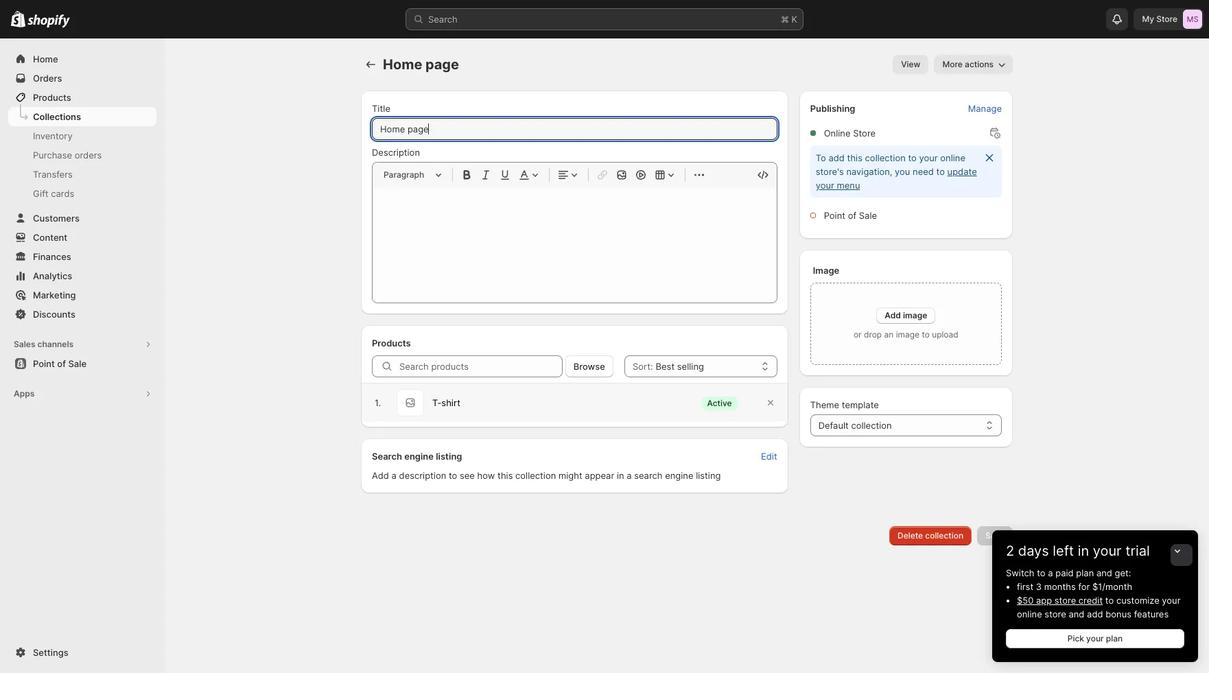 Task type: describe. For each thing, give the bounding box(es) containing it.
0 vertical spatial listing
[[436, 451, 462, 462]]

delete collection
[[898, 531, 964, 541]]

cards
[[51, 188, 74, 199]]

edit
[[761, 451, 777, 462]]

my store
[[1142, 14, 1178, 24]]

image
[[813, 265, 840, 276]]

or
[[854, 329, 862, 340]]

store for online store
[[853, 128, 876, 139]]

delete
[[898, 531, 923, 541]]

more
[[943, 59, 963, 69]]

switch
[[1006, 568, 1035, 579]]

shirt
[[442, 397, 461, 408]]

update your menu link
[[816, 166, 977, 191]]

and for plan
[[1097, 568, 1113, 579]]

selling
[[677, 361, 704, 372]]

menu
[[837, 180, 860, 191]]

sort:
[[633, 361, 653, 372]]

update your menu
[[816, 166, 977, 191]]

marketing
[[33, 290, 76, 301]]

sort: best selling
[[633, 361, 704, 372]]

theme
[[810, 399, 840, 410]]

t-shirt link
[[432, 396, 461, 410]]

to add this collection to your online store's navigation, you need to
[[816, 152, 966, 177]]

trial
[[1126, 543, 1150, 559]]

add inside to add this collection to your online store's navigation, you need to
[[829, 152, 845, 163]]

k
[[792, 14, 798, 25]]

1 vertical spatial image
[[896, 329, 920, 340]]

$50
[[1017, 595, 1034, 606]]

paid
[[1056, 568, 1074, 579]]

drop
[[864, 329, 882, 340]]

publishing
[[810, 103, 856, 114]]

1 horizontal spatial point
[[824, 210, 846, 221]]

manage button
[[960, 99, 1010, 118]]

2 days left in your trial button
[[993, 531, 1198, 559]]

actions
[[965, 59, 994, 69]]

sale inside button
[[68, 358, 87, 369]]

sales channels
[[14, 339, 74, 349]]

collection down template
[[851, 420, 892, 431]]

to up '3'
[[1037, 568, 1046, 579]]

products link
[[8, 88, 156, 107]]

a inside 2 days left in your trial element
[[1048, 568, 1053, 579]]

marketing link
[[8, 286, 156, 305]]

your inside to add this collection to your online store's navigation, you need to
[[919, 152, 938, 163]]

more actions
[[943, 59, 994, 69]]

view
[[901, 59, 921, 69]]

purchase orders link
[[8, 146, 156, 165]]

content
[[33, 232, 67, 243]]

customers
[[33, 213, 80, 224]]

get:
[[1115, 568, 1131, 579]]

online store
[[824, 128, 876, 139]]

Title text field
[[372, 118, 777, 140]]

t-
[[432, 397, 442, 408]]

in inside dropdown button
[[1078, 543, 1089, 559]]

page
[[426, 56, 459, 73]]

save button
[[977, 526, 1013, 546]]

save
[[986, 531, 1005, 541]]

months
[[1044, 581, 1076, 592]]

delete collection button
[[890, 526, 972, 546]]

your inside dropdown button
[[1093, 543, 1122, 559]]

purchase orders
[[33, 150, 102, 161]]

default
[[819, 420, 849, 431]]

search engine listing
[[372, 451, 462, 462]]

2 days left in your trial element
[[993, 566, 1198, 662]]

first
[[1017, 581, 1034, 592]]

to customize your online store and add bonus features
[[1017, 595, 1181, 620]]

0 vertical spatial sale
[[859, 210, 877, 221]]

manage
[[968, 103, 1002, 114]]

description
[[372, 147, 420, 158]]

search
[[634, 470, 663, 481]]

add for add a description to see how this collection might appear in a search engine listing
[[372, 470, 389, 481]]

collections link
[[8, 107, 156, 126]]

theme template
[[810, 399, 879, 410]]

edit button
[[753, 447, 786, 466]]

add for add image
[[885, 310, 901, 321]]

transfers
[[33, 169, 73, 180]]

channels
[[37, 339, 74, 349]]

default collection
[[819, 420, 892, 431]]

an
[[884, 329, 894, 340]]

settings link
[[8, 643, 156, 662]]

home for home page
[[383, 56, 422, 73]]

inventory link
[[8, 126, 156, 146]]

description
[[399, 470, 446, 481]]

0 vertical spatial in
[[617, 470, 624, 481]]

collection inside button
[[925, 531, 964, 541]]

search for search
[[428, 14, 458, 25]]

orders link
[[8, 69, 156, 88]]

bonus
[[1106, 609, 1132, 620]]

point of sale inside button
[[33, 358, 87, 369]]



Task type: vqa. For each thing, say whether or not it's contained in the screenshot.
the leftmost and
yes



Task type: locate. For each thing, give the bounding box(es) containing it.
engine right search
[[665, 470, 694, 481]]

this inside to add this collection to your online store's navigation, you need to
[[847, 152, 863, 163]]

1 horizontal spatial store
[[1157, 14, 1178, 24]]

search for search engine listing
[[372, 451, 402, 462]]

0 horizontal spatial search
[[372, 451, 402, 462]]

home page
[[383, 56, 459, 73]]

your up need
[[919, 152, 938, 163]]

in right appear
[[617, 470, 624, 481]]

home up orders
[[33, 54, 58, 65]]

need
[[913, 166, 934, 177]]

status
[[810, 146, 1002, 198]]

0 vertical spatial image
[[903, 310, 928, 321]]

point down sales channels
[[33, 358, 55, 369]]

1 vertical spatial online
[[1017, 609, 1042, 620]]

point down menu
[[824, 210, 846, 221]]

2
[[1006, 543, 1015, 559]]

1 vertical spatial and
[[1069, 609, 1085, 620]]

discounts
[[33, 309, 75, 320]]

store
[[1055, 595, 1076, 606], [1045, 609, 1066, 620]]

app
[[1036, 595, 1052, 606]]

and down credit
[[1069, 609, 1085, 620]]

1 vertical spatial point of sale
[[33, 358, 87, 369]]

1 vertical spatial of
[[57, 358, 66, 369]]

store inside the to customize your online store and add bonus features
[[1045, 609, 1066, 620]]

point of sale link
[[8, 354, 156, 373]]

your inside the to customize your online store and add bonus features
[[1162, 595, 1181, 606]]

1 horizontal spatial online
[[1017, 609, 1042, 620]]

to inside the to customize your online store and add bonus features
[[1106, 595, 1114, 606]]

home left page
[[383, 56, 422, 73]]

and
[[1097, 568, 1113, 579], [1069, 609, 1085, 620]]

your down the store's
[[816, 180, 835, 191]]

orders
[[75, 150, 102, 161]]

gift cards
[[33, 188, 74, 199]]

navigation,
[[847, 166, 893, 177]]

1 horizontal spatial of
[[848, 210, 857, 221]]

0 horizontal spatial and
[[1069, 609, 1085, 620]]

1 horizontal spatial shopify image
[[28, 14, 70, 28]]

$50 app store credit
[[1017, 595, 1103, 606]]

0 vertical spatial engine
[[404, 451, 434, 462]]

first 3 months for $1/month
[[1017, 581, 1133, 592]]

sale down menu
[[859, 210, 877, 221]]

0 horizontal spatial in
[[617, 470, 624, 481]]

to
[[816, 152, 826, 163]]

store down $50 app store credit
[[1045, 609, 1066, 620]]

1 vertical spatial store
[[853, 128, 876, 139]]

0 horizontal spatial point of sale
[[33, 358, 87, 369]]

of down channels
[[57, 358, 66, 369]]

1 vertical spatial this
[[498, 470, 513, 481]]

1 vertical spatial point
[[33, 358, 55, 369]]

gift cards link
[[8, 184, 156, 203]]

purchase
[[33, 150, 72, 161]]

⌘
[[781, 14, 789, 25]]

0 vertical spatial search
[[428, 14, 458, 25]]

0 vertical spatial products
[[33, 92, 71, 103]]

1 vertical spatial engine
[[665, 470, 694, 481]]

to left see
[[449, 470, 457, 481]]

1 horizontal spatial point of sale
[[824, 210, 877, 221]]

content link
[[8, 228, 156, 247]]

apps
[[14, 388, 35, 399]]

features
[[1134, 609, 1169, 620]]

0 vertical spatial plan
[[1076, 568, 1094, 579]]

plan
[[1076, 568, 1094, 579], [1106, 634, 1123, 644]]

0 vertical spatial add
[[885, 310, 901, 321]]

1 vertical spatial listing
[[696, 470, 721, 481]]

search
[[428, 14, 458, 25], [372, 451, 402, 462]]

point of sale button
[[0, 354, 165, 373]]

and for store
[[1069, 609, 1085, 620]]

sales channels button
[[8, 335, 156, 354]]

gift
[[33, 188, 48, 199]]

store right my
[[1157, 14, 1178, 24]]

home link
[[8, 49, 156, 69]]

online inside to add this collection to your online store's navigation, you need to
[[941, 152, 966, 163]]

0 horizontal spatial store
[[853, 128, 876, 139]]

shopify image
[[11, 11, 26, 27], [28, 14, 70, 28]]

your up get:
[[1093, 543, 1122, 559]]

Search products text field
[[399, 356, 563, 378]]

1 horizontal spatial add
[[885, 310, 901, 321]]

0 horizontal spatial engine
[[404, 451, 434, 462]]

best
[[656, 361, 675, 372]]

0 vertical spatial and
[[1097, 568, 1113, 579]]

to up the you
[[908, 152, 917, 163]]

to right need
[[937, 166, 945, 177]]

online
[[824, 128, 851, 139]]

plan up for
[[1076, 568, 1094, 579]]

of inside button
[[57, 358, 66, 369]]

my store image
[[1183, 10, 1203, 29]]

a left 'description'
[[392, 470, 397, 481]]

0 horizontal spatial shopify image
[[11, 11, 26, 27]]

0 vertical spatial online
[[941, 152, 966, 163]]

0 horizontal spatial point
[[33, 358, 55, 369]]

store's
[[816, 166, 844, 177]]

settings
[[33, 647, 68, 658]]

your right pick
[[1087, 634, 1104, 644]]

search up 'description'
[[372, 451, 402, 462]]

0 vertical spatial of
[[848, 210, 857, 221]]

1 horizontal spatial engine
[[665, 470, 694, 481]]

0 horizontal spatial a
[[392, 470, 397, 481]]

active button
[[695, 389, 758, 417]]

add up the store's
[[829, 152, 845, 163]]

add up an on the right of the page
[[885, 310, 901, 321]]

search up page
[[428, 14, 458, 25]]

your up features
[[1162, 595, 1181, 606]]

1 horizontal spatial search
[[428, 14, 458, 25]]

listing up see
[[436, 451, 462, 462]]

store right online
[[853, 128, 876, 139]]

view link
[[893, 55, 929, 74]]

finances
[[33, 251, 71, 262]]

online inside the to customize your online store and add bonus features
[[1017, 609, 1042, 620]]

discounts link
[[8, 305, 156, 324]]

sale down sales channels button
[[68, 358, 87, 369]]

add down credit
[[1087, 609, 1103, 620]]

your inside update your menu
[[816, 180, 835, 191]]

0 vertical spatial store
[[1055, 595, 1076, 606]]

1 vertical spatial plan
[[1106, 634, 1123, 644]]

paragraph
[[384, 170, 424, 180]]

transfers link
[[8, 165, 156, 184]]

pick your plan
[[1068, 634, 1123, 644]]

collection left might
[[516, 470, 556, 481]]

to left upload at the right
[[922, 329, 930, 340]]

home
[[33, 54, 58, 65], [383, 56, 422, 73]]

add down search engine listing
[[372, 470, 389, 481]]

1 horizontal spatial and
[[1097, 568, 1113, 579]]

collection up navigation,
[[865, 152, 906, 163]]

0 horizontal spatial online
[[941, 152, 966, 163]]

point of sale down menu
[[824, 210, 877, 221]]

add image
[[885, 310, 928, 321]]

0 vertical spatial this
[[847, 152, 863, 163]]

1 horizontal spatial this
[[847, 152, 863, 163]]

appear
[[585, 470, 614, 481]]

see
[[460, 470, 475, 481]]

add a description to see how this collection might appear in a search engine listing
[[372, 470, 721, 481]]

a left search
[[627, 470, 632, 481]]

collections
[[33, 111, 81, 122]]

in
[[617, 470, 624, 481], [1078, 543, 1089, 559]]

this up navigation,
[[847, 152, 863, 163]]

point
[[824, 210, 846, 221], [33, 358, 55, 369]]

home for home
[[33, 54, 58, 65]]

to
[[908, 152, 917, 163], [937, 166, 945, 177], [922, 329, 930, 340], [449, 470, 457, 481], [1037, 568, 1046, 579], [1106, 595, 1114, 606]]

1 vertical spatial add
[[1087, 609, 1103, 620]]

1 vertical spatial add
[[372, 470, 389, 481]]

0 vertical spatial point
[[824, 210, 846, 221]]

browse button
[[565, 356, 614, 378]]

1 horizontal spatial listing
[[696, 470, 721, 481]]

2 days left in your trial
[[1006, 543, 1150, 559]]

0 vertical spatial add
[[829, 152, 845, 163]]

$1/month
[[1093, 581, 1133, 592]]

collection inside to add this collection to your online store's navigation, you need to
[[865, 152, 906, 163]]

pick your plan link
[[1006, 629, 1185, 649]]

0 horizontal spatial products
[[33, 92, 71, 103]]

listing right search
[[696, 470, 721, 481]]

online up update
[[941, 152, 966, 163]]

point of sale
[[824, 210, 877, 221], [33, 358, 87, 369]]

upload
[[932, 329, 959, 340]]

1 horizontal spatial a
[[627, 470, 632, 481]]

1 vertical spatial search
[[372, 451, 402, 462]]

image
[[903, 310, 928, 321], [896, 329, 920, 340]]

more actions button
[[935, 55, 1013, 74]]

products inside products link
[[33, 92, 71, 103]]

1 horizontal spatial home
[[383, 56, 422, 73]]

2 horizontal spatial a
[[1048, 568, 1053, 579]]

0 horizontal spatial of
[[57, 358, 66, 369]]

you
[[895, 166, 910, 177]]

collection right delete
[[925, 531, 964, 541]]

online down $50
[[1017, 609, 1042, 620]]

and up $1/month on the right bottom
[[1097, 568, 1113, 579]]

analytics
[[33, 270, 72, 281]]

0 vertical spatial store
[[1157, 14, 1178, 24]]

and inside the to customize your online store and add bonus features
[[1069, 609, 1085, 620]]

⌘ k
[[781, 14, 798, 25]]

pick
[[1068, 634, 1084, 644]]

store down months
[[1055, 595, 1076, 606]]

0 horizontal spatial add
[[372, 470, 389, 481]]

1 vertical spatial sale
[[68, 358, 87, 369]]

0 horizontal spatial plan
[[1076, 568, 1094, 579]]

of down menu
[[848, 210, 857, 221]]

image up or drop an image to upload
[[903, 310, 928, 321]]

apps button
[[8, 384, 156, 404]]

plan down 'bonus'
[[1106, 634, 1123, 644]]

this right how
[[498, 470, 513, 481]]

1 horizontal spatial sale
[[859, 210, 877, 221]]

1 horizontal spatial in
[[1078, 543, 1089, 559]]

1 horizontal spatial products
[[372, 338, 411, 349]]

active
[[707, 398, 732, 408]]

engine up 'description'
[[404, 451, 434, 462]]

status containing to add this collection to your online store's navigation, you need to
[[810, 146, 1002, 198]]

$50 app store credit link
[[1017, 595, 1103, 606]]

1 vertical spatial store
[[1045, 609, 1066, 620]]

0 horizontal spatial home
[[33, 54, 58, 65]]

customize
[[1117, 595, 1160, 606]]

in right left
[[1078, 543, 1089, 559]]

a left paid
[[1048, 568, 1053, 579]]

0 horizontal spatial this
[[498, 470, 513, 481]]

point of sale down channels
[[33, 358, 87, 369]]

0 horizontal spatial add
[[829, 152, 845, 163]]

0 horizontal spatial listing
[[436, 451, 462, 462]]

products
[[33, 92, 71, 103], [372, 338, 411, 349]]

image right an on the right of the page
[[896, 329, 920, 340]]

days
[[1018, 543, 1049, 559]]

to down $1/month on the right bottom
[[1106, 595, 1114, 606]]

1 horizontal spatial add
[[1087, 609, 1103, 620]]

3
[[1036, 581, 1042, 592]]

store for my store
[[1157, 14, 1178, 24]]

analytics link
[[8, 266, 156, 286]]

customers link
[[8, 209, 156, 228]]

browse
[[574, 361, 605, 372]]

1 horizontal spatial plan
[[1106, 634, 1123, 644]]

point inside button
[[33, 358, 55, 369]]

paragraph button
[[378, 167, 447, 183]]

my
[[1142, 14, 1155, 24]]

0 horizontal spatial sale
[[68, 358, 87, 369]]

1 vertical spatial in
[[1078, 543, 1089, 559]]

or drop an image to upload
[[854, 329, 959, 340]]

add inside the to customize your online store and add bonus features
[[1087, 609, 1103, 620]]

inventory
[[33, 130, 73, 141]]

0 vertical spatial point of sale
[[824, 210, 877, 221]]

a
[[392, 470, 397, 481], [627, 470, 632, 481], [1048, 568, 1053, 579]]

for
[[1079, 581, 1090, 592]]

t-shirt
[[432, 397, 461, 408]]

1 vertical spatial products
[[372, 338, 411, 349]]



